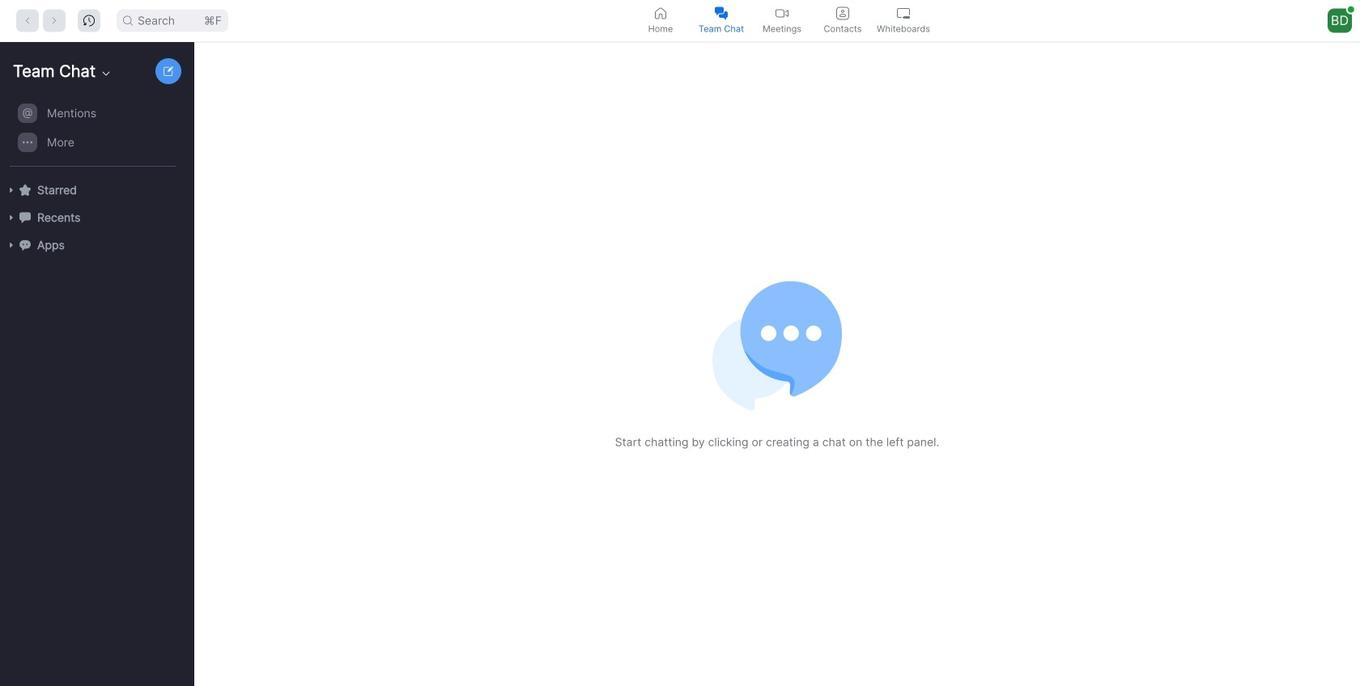 Task type: describe. For each thing, give the bounding box(es) containing it.
triangle right image for 'recents' tree item
[[6, 213, 16, 223]]

history image
[[83, 15, 95, 26]]

triangle right image for starred tree item
[[6, 186, 16, 195]]

chevron down small image
[[100, 67, 113, 80]]

triangle right image for apps tree item
[[6, 241, 16, 250]]

whiteboard small image
[[898, 7, 911, 20]]

whiteboard small image
[[898, 7, 911, 20]]



Task type: locate. For each thing, give the bounding box(es) containing it.
0 vertical spatial triangle right image
[[6, 186, 16, 195]]

recents tree item
[[6, 204, 186, 232]]

video on image
[[776, 7, 789, 20], [776, 7, 789, 20]]

triangle right image inside starred tree item
[[6, 186, 16, 195]]

home small image
[[655, 7, 668, 20], [655, 7, 668, 20]]

online image
[[1349, 6, 1355, 13], [1349, 6, 1355, 13]]

chatbot image
[[19, 240, 31, 251]]

new image
[[164, 66, 173, 76], [164, 66, 173, 76]]

2 triangle right image from the top
[[6, 241, 16, 250]]

history image
[[83, 15, 95, 26]]

apps tree item
[[6, 232, 186, 259]]

triangle right image
[[6, 186, 16, 195], [6, 213, 16, 223], [6, 213, 16, 223], [6, 241, 16, 250]]

chevron down small image
[[100, 67, 113, 80]]

triangle right image for starred tree item
[[6, 186, 16, 195]]

team chat image
[[715, 7, 728, 20], [715, 7, 728, 20]]

triangle right image
[[6, 186, 16, 195], [6, 241, 16, 250]]

1 vertical spatial triangle right image
[[6, 241, 16, 250]]

profile contact image
[[837, 7, 850, 20], [837, 7, 850, 20]]

triangle right image for apps tree item
[[6, 241, 16, 250]]

1 triangle right image from the top
[[6, 186, 16, 195]]

group
[[0, 99, 186, 167]]

tree
[[0, 97, 191, 275]]

starred tree item
[[6, 177, 186, 204]]

magnifier image
[[123, 16, 133, 26], [123, 16, 133, 26]]

star image
[[19, 185, 31, 196], [19, 185, 31, 196]]

chatbot image
[[19, 240, 31, 251]]

tab list
[[631, 0, 934, 41]]

triangle right image inside starred tree item
[[6, 186, 16, 195]]

chat image
[[19, 212, 31, 223], [19, 212, 31, 223]]



Task type: vqa. For each thing, say whether or not it's contained in the screenshot.
the Chatbot image
yes



